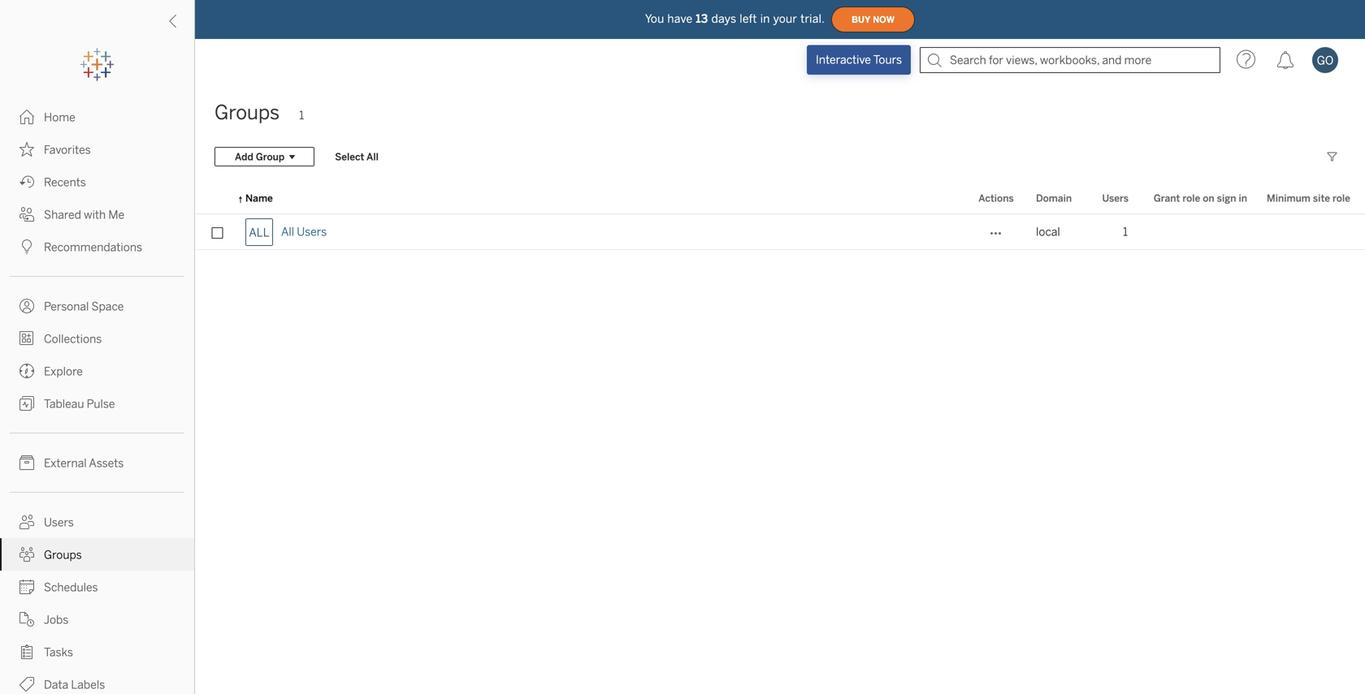 Task type: locate. For each thing, give the bounding box(es) containing it.
all right select
[[367, 151, 379, 163]]

1 vertical spatial 1
[[1123, 226, 1128, 239]]

cell down minimum site role
[[1257, 215, 1365, 250]]

1 horizontal spatial role
[[1333, 193, 1351, 204]]

home
[[44, 111, 75, 124]]

external
[[44, 457, 87, 471]]

recents link
[[0, 166, 194, 198]]

in right the left on the right top of page
[[760, 12, 770, 25]]

personal space link
[[0, 290, 194, 323]]

data labels
[[44, 679, 105, 692]]

personal
[[44, 300, 89, 314]]

13
[[696, 12, 708, 25]]

role left on at right top
[[1183, 193, 1201, 204]]

0 vertical spatial in
[[760, 12, 770, 25]]

collections
[[44, 333, 102, 346]]

select
[[335, 151, 364, 163]]

1 horizontal spatial users
[[297, 226, 327, 239]]

buy now
[[852, 14, 895, 25]]

0 horizontal spatial in
[[760, 12, 770, 25]]

minimum
[[1267, 193, 1311, 204]]

external assets
[[44, 457, 124, 471]]

role
[[1183, 193, 1201, 204], [1333, 193, 1351, 204]]

all users link
[[281, 215, 327, 250]]

groups up add
[[215, 101, 280, 124]]

1 horizontal spatial all
[[367, 151, 379, 163]]

minimum site role
[[1267, 193, 1351, 204]]

grid
[[195, 184, 1365, 695]]

grant role on sign in
[[1154, 193, 1247, 204]]

cell
[[1139, 215, 1257, 250], [1257, 215, 1365, 250]]

all
[[367, 151, 379, 163], [281, 226, 294, 239]]

explore
[[44, 365, 83, 379]]

users inside row
[[297, 226, 327, 239]]

cell down grant role on sign in
[[1139, 215, 1257, 250]]

1 vertical spatial groups
[[44, 549, 82, 562]]

external assets link
[[0, 447, 194, 479]]

0 horizontal spatial 1
[[299, 109, 304, 122]]

space
[[91, 300, 124, 314]]

select all button
[[324, 147, 389, 167]]

0 horizontal spatial all
[[281, 226, 294, 239]]

in
[[760, 12, 770, 25], [1239, 193, 1247, 204]]

tableau pulse link
[[0, 388, 194, 420]]

1 role from the left
[[1183, 193, 1201, 204]]

you have 13 days left in your trial.
[[645, 12, 825, 25]]

2 vertical spatial users
[[44, 516, 74, 530]]

1 up the add group popup button on the top left of page
[[299, 109, 304, 122]]

trial.
[[801, 12, 825, 25]]

now
[[873, 14, 895, 25]]

add group button
[[215, 147, 315, 167]]

1
[[299, 109, 304, 122], [1123, 226, 1128, 239]]

on
[[1203, 193, 1215, 204]]

0 vertical spatial groups
[[215, 101, 280, 124]]

domain
[[1036, 193, 1072, 204]]

home link
[[0, 101, 194, 133]]

group
[[256, 151, 285, 163]]

navigation panel element
[[0, 49, 194, 695]]

1 vertical spatial users
[[297, 226, 327, 239]]

data
[[44, 679, 68, 692]]

users
[[1102, 193, 1129, 204], [297, 226, 327, 239], [44, 516, 74, 530]]

you
[[645, 12, 664, 25]]

with
[[84, 208, 106, 222]]

groups
[[215, 101, 280, 124], [44, 549, 82, 562]]

0 vertical spatial all
[[367, 151, 379, 163]]

your
[[773, 12, 797, 25]]

0 vertical spatial users
[[1102, 193, 1129, 204]]

pulse
[[87, 398, 115, 411]]

main navigation. press the up and down arrow keys to access links. element
[[0, 101, 194, 695]]

2 role from the left
[[1333, 193, 1351, 204]]

shared with me link
[[0, 198, 194, 231]]

1 horizontal spatial in
[[1239, 193, 1247, 204]]

add
[[235, 151, 253, 163]]

in right sign
[[1239, 193, 1247, 204]]

1 vertical spatial all
[[281, 226, 294, 239]]

1 cell from the left
[[1139, 215, 1257, 250]]

grant
[[1154, 193, 1180, 204]]

row
[[195, 215, 1365, 250]]

Search for views, workbooks, and more text field
[[920, 47, 1221, 73]]

days
[[711, 12, 737, 25]]

1 right local
[[1123, 226, 1128, 239]]

2 cell from the left
[[1257, 215, 1365, 250]]

jobs link
[[0, 604, 194, 636]]

all down group
[[281, 226, 294, 239]]

groups inside main navigation. press the up and down arrow keys to access links. element
[[44, 549, 82, 562]]

groups up schedules
[[44, 549, 82, 562]]

0 horizontal spatial users
[[44, 516, 74, 530]]

1 vertical spatial in
[[1239, 193, 1247, 204]]

role right site
[[1333, 193, 1351, 204]]

schedules link
[[0, 571, 194, 604]]

0 horizontal spatial role
[[1183, 193, 1201, 204]]

0 horizontal spatial groups
[[44, 549, 82, 562]]

recommendations
[[44, 241, 142, 254]]



Task type: vqa. For each thing, say whether or not it's contained in the screenshot.
by text only_f5he34f image in Recents Link
no



Task type: describe. For each thing, give the bounding box(es) containing it.
all inside all users link
[[281, 226, 294, 239]]

data labels link
[[0, 669, 194, 695]]

schedules
[[44, 581, 98, 595]]

row containing all users
[[195, 215, 1365, 250]]

tableau pulse
[[44, 398, 115, 411]]

local
[[1036, 226, 1060, 239]]

interactive tours
[[816, 53, 902, 67]]

recents
[[44, 176, 86, 189]]

have
[[668, 12, 693, 25]]

0 vertical spatial 1
[[299, 109, 304, 122]]

buy
[[852, 14, 871, 25]]

add group
[[235, 151, 285, 163]]

select all
[[335, 151, 379, 163]]

1 horizontal spatial 1
[[1123, 226, 1128, 239]]

labels
[[71, 679, 105, 692]]

favorites link
[[0, 133, 194, 166]]

1 horizontal spatial groups
[[215, 101, 280, 124]]

grid containing all users
[[195, 184, 1365, 695]]

tours
[[873, 53, 902, 67]]

groups link
[[0, 539, 194, 571]]

favorites
[[44, 143, 91, 157]]

shared with me
[[44, 208, 124, 222]]

shared
[[44, 208, 81, 222]]

2 horizontal spatial users
[[1102, 193, 1129, 204]]

sign
[[1217, 193, 1236, 204]]

interactive
[[816, 53, 871, 67]]

users link
[[0, 506, 194, 539]]

tasks
[[44, 646, 73, 660]]

actions
[[979, 193, 1014, 204]]

jobs
[[44, 614, 69, 627]]

explore link
[[0, 355, 194, 388]]

collections link
[[0, 323, 194, 355]]

users inside main navigation. press the up and down arrow keys to access links. element
[[44, 516, 74, 530]]

tableau
[[44, 398, 84, 411]]

me
[[108, 208, 124, 222]]

left
[[740, 12, 757, 25]]

all users
[[281, 226, 327, 239]]

site
[[1313, 193, 1330, 204]]

buy now button
[[831, 7, 915, 33]]

recommendations link
[[0, 231, 194, 263]]

personal space
[[44, 300, 124, 314]]

name
[[245, 193, 273, 204]]

tasks link
[[0, 636, 194, 669]]

all inside "select all" button
[[367, 151, 379, 163]]

assets
[[89, 457, 124, 471]]



